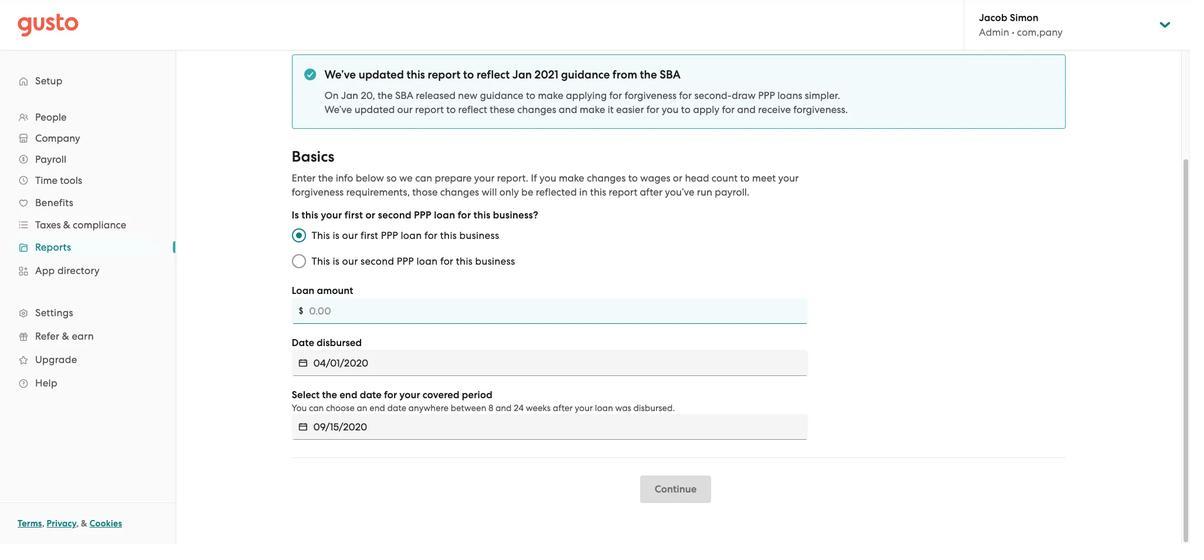 Task type: describe. For each thing, give the bounding box(es) containing it.
is for first
[[333, 230, 340, 242]]

for down prepare
[[458, 209, 471, 222]]

business for this is our first ppp loan for this business
[[459, 230, 499, 242]]

people button
[[12, 107, 164, 128]]

changes inside on jan 20, the sba released new guidance to make applying for forgiveness for second-draw ppp loans simpler. we've updated our report to reflect these changes and make it easier for you to apply for and receive forgiveness.
[[517, 104, 556, 115]]

loan down the is this your first or second ppp loan for this business?
[[401, 230, 422, 242]]

upgrade link
[[12, 349, 164, 371]]

after inside enter the info below so we can prepare your report. if you make changes to wages or head count to meet your forgiveness requirements, those changes will only be reflected in this report after you've run payroll.
[[640, 186, 663, 198]]

terms link
[[18, 519, 42, 529]]

Date disbursed field
[[313, 351, 808, 376]]

disbursed.
[[633, 403, 675, 414]]

refer
[[35, 331, 59, 342]]

1 vertical spatial date
[[387, 403, 406, 414]]

jacob simon admin • com,pany
[[979, 12, 1063, 38]]

this is our first ppp loan for this business
[[312, 230, 499, 242]]

the inside select the end date for your covered period you can choose an end date anywhere between 8 and 24 weeks after your loan was disbursed.
[[322, 389, 337, 402]]

select the end date for your covered period you can choose an end date anywhere between 8 and 24 weeks after your loan was disbursed.
[[292, 389, 675, 414]]

we've updated this report to reflect jan 2021 guidance from the sba
[[325, 68, 681, 81]]

0 vertical spatial end
[[340, 389, 357, 402]]

this inside we've updated this report to reflect jan 2021 guidance from the sba alert
[[407, 68, 425, 81]]

this for this is our first ppp loan for this business
[[312, 230, 330, 242]]

only
[[499, 186, 519, 198]]

calendar outline image
[[299, 422, 307, 433]]

2 , from the left
[[76, 519, 79, 529]]

reports link
[[12, 237, 164, 258]]

those
[[412, 186, 438, 198]]

payroll
[[35, 154, 66, 165]]

our inside on jan 20, the sba released new guidance to make applying for forgiveness for second-draw ppp loans simpler. we've updated our report to reflect these changes and make it easier for you to apply for and receive forgiveness.
[[397, 104, 413, 115]]

0 vertical spatial sba
[[660, 68, 681, 81]]

so
[[386, 172, 397, 184]]

run
[[697, 186, 712, 198]]

weeks
[[526, 403, 551, 414]]

company
[[35, 132, 80, 144]]

upgrade
[[35, 354, 77, 366]]

reflected
[[536, 186, 577, 198]]

reports
[[35, 242, 71, 253]]

you
[[292, 403, 307, 414]]

loan inside select the end date for your covered period you can choose an end date anywhere between 8 and 24 weeks after your loan was disbursed.
[[595, 403, 613, 414]]

requirements,
[[346, 186, 410, 198]]

help
[[35, 378, 57, 389]]

admin
[[979, 26, 1009, 38]]

benefits link
[[12, 192, 164, 213]]

taxes
[[35, 219, 61, 231]]

app
[[35, 265, 55, 277]]

to up payroll. at the right of the page
[[740, 172, 750, 184]]

your up will
[[474, 172, 495, 184]]

refer & earn
[[35, 331, 94, 342]]

This is our second PPP loan for this business radio
[[286, 249, 312, 274]]

report inside on jan 20, the sba released new guidance to make applying for forgiveness for second-draw ppp loans simpler. we've updated our report to reflect these changes and make it easier for you to apply for and receive forgiveness.
[[415, 104, 444, 115]]

receive
[[758, 104, 791, 115]]

20,
[[361, 90, 375, 101]]

forgiveness.
[[793, 104, 848, 115]]

cookies button
[[90, 517, 122, 531]]

0 vertical spatial date
[[360, 389, 382, 402]]

payroll button
[[12, 149, 164, 170]]

2 horizontal spatial changes
[[587, 172, 626, 184]]

on jan 20, the sba released new guidance to make applying for forgiveness for second-draw ppp loans simpler. we've updated our report to reflect these changes and make it easier for you to apply for and receive forgiveness.
[[325, 90, 848, 115]]

anywhere
[[408, 403, 449, 414]]

enter
[[292, 172, 316, 184]]

simpler.
[[805, 90, 840, 101]]

we
[[399, 172, 413, 184]]

settings link
[[12, 303, 164, 324]]

loan down those
[[434, 209, 455, 222]]

taxes & compliance button
[[12, 215, 164, 236]]

it
[[608, 104, 614, 115]]

2021
[[535, 68, 558, 81]]

report inside enter the info below so we can prepare your report. if you make changes to wages or head count to meet your forgiveness requirements, those changes will only be reflected in this report after you've run payroll.
[[609, 186, 637, 198]]

•
[[1012, 26, 1015, 38]]

app directory link
[[12, 260, 164, 281]]

privacy
[[47, 519, 76, 529]]

enter the info below so we can prepare your report. if you make changes to wages or head count to meet your forgiveness requirements, those changes will only be reflected in this report after you've run payroll.
[[292, 172, 799, 198]]

for left second-
[[679, 90, 692, 101]]

date
[[292, 337, 314, 349]]

these
[[490, 104, 515, 115]]

loan amount
[[292, 285, 353, 297]]

was
[[615, 403, 631, 414]]

we've updated this report to reflect jan 2021 guidance from the sba alert
[[292, 55, 1066, 129]]

on
[[325, 90, 339, 101]]

from
[[613, 68, 637, 81]]

0 horizontal spatial or
[[365, 209, 375, 222]]

& for earn
[[62, 331, 69, 342]]

new
[[458, 90, 478, 101]]

loan
[[292, 285, 314, 297]]

sba inside on jan 20, the sba released new guidance to make applying for forgiveness for second-draw ppp loans simpler. we've updated our report to reflect these changes and make it easier for you to apply for and receive forgiveness.
[[395, 90, 413, 101]]

time tools
[[35, 175, 82, 186]]

company button
[[12, 128, 164, 149]]

and inside select the end date for your covered period you can choose an end date anywhere between 8 and 24 weeks after your loan was disbursed.
[[495, 403, 512, 414]]

our for second
[[342, 256, 358, 267]]

apply
[[693, 104, 720, 115]]

taxes & compliance
[[35, 219, 126, 231]]

for down 'this is our first ppp loan for this business'
[[440, 256, 453, 267]]

applying
[[566, 90, 607, 101]]

for down the is this your first or second ppp loan for this business?
[[424, 230, 438, 242]]

list containing people
[[0, 107, 175, 395]]

the inside on jan 20, the sba released new guidance to make applying for forgiveness for second-draw ppp loans simpler. we've updated our report to reflect these changes and make it easier for you to apply for and receive forgiveness.
[[378, 90, 393, 101]]

for right easier
[[646, 104, 659, 115]]

this for this is our second ppp loan for this business
[[312, 256, 330, 267]]

your right meet
[[778, 172, 799, 184]]

ppp inside on jan 20, the sba released new guidance to make applying for forgiveness for second-draw ppp loans simpler. we've updated our report to reflect these changes and make it easier for you to apply for and receive forgiveness.
[[758, 90, 775, 101]]

earn
[[72, 331, 94, 342]]

is this your first or second ppp loan for this business?
[[292, 209, 538, 222]]

1 vertical spatial make
[[580, 104, 605, 115]]

is for second
[[333, 256, 340, 267]]

0 vertical spatial updated
[[359, 68, 404, 81]]

you inside on jan 20, the sba released new guidance to make applying for forgiveness for second-draw ppp loans simpler. we've updated our report to reflect these changes and make it easier for you to apply for and receive forgiveness.
[[662, 104, 679, 115]]

count
[[712, 172, 738, 184]]

to up new in the left of the page
[[463, 68, 474, 81]]

payroll.
[[715, 186, 749, 198]]

can inside enter the info below so we can prepare your report. if you make changes to wages or head count to meet your forgiveness requirements, those changes will only be reflected in this report after you've run payroll.
[[415, 172, 432, 184]]

$
[[299, 306, 303, 317]]

jan inside on jan 20, the sba released new guidance to make applying for forgiveness for second-draw ppp loans simpler. we've updated our report to reflect these changes and make it easier for you to apply for and receive forgiveness.
[[341, 90, 358, 101]]

date disbursed
[[292, 337, 362, 349]]



Task type: locate. For each thing, give the bounding box(es) containing it.
report up released
[[428, 68, 460, 81]]

1 vertical spatial is
[[333, 256, 340, 267]]

0 horizontal spatial end
[[340, 389, 357, 402]]

our for first
[[342, 230, 358, 242]]

first for ppp
[[361, 230, 378, 242]]

0 horizontal spatial ,
[[42, 519, 44, 529]]

0 vertical spatial jan
[[512, 68, 532, 81]]

forgiveness up easier
[[625, 90, 677, 101]]

to down released
[[446, 104, 456, 115]]

we've down on
[[325, 104, 352, 115]]

app directory
[[35, 265, 100, 277]]

0 vertical spatial or
[[673, 172, 683, 184]]

Loan amount text field
[[309, 298, 808, 324]]

for
[[609, 90, 622, 101], [679, 90, 692, 101], [646, 104, 659, 115], [722, 104, 735, 115], [458, 209, 471, 222], [424, 230, 438, 242], [440, 256, 453, 267], [384, 389, 397, 402]]

guidance
[[561, 68, 610, 81], [480, 90, 524, 101]]

after down wages
[[640, 186, 663, 198]]

0 vertical spatial this
[[312, 230, 330, 242]]

released
[[416, 90, 456, 101]]

changes
[[517, 104, 556, 115], [587, 172, 626, 184], [440, 186, 479, 198]]

an
[[357, 403, 367, 414]]

date up an
[[360, 389, 382, 402]]

& for compliance
[[63, 219, 70, 231]]

make inside enter the info below so we can prepare your report. if you make changes to wages or head count to meet your forgiveness requirements, those changes will only be reflected in this report after you've run payroll.
[[559, 172, 584, 184]]

1 vertical spatial or
[[365, 209, 375, 222]]

you left apply
[[662, 104, 679, 115]]

, left cookies at the bottom left
[[76, 519, 79, 529]]

business
[[459, 230, 499, 242], [475, 256, 515, 267]]

loan down 'this is our first ppp loan for this business'
[[417, 256, 438, 267]]

0 vertical spatial changes
[[517, 104, 556, 115]]

your up select the end date for your covered period field
[[575, 403, 593, 414]]

after up select the end date for your covered period field
[[553, 403, 573, 414]]

& right taxes
[[63, 219, 70, 231]]

This is our first PPP loan for this business radio
[[286, 223, 312, 249]]

disbursed
[[317, 337, 362, 349]]

1 vertical spatial report
[[415, 104, 444, 115]]

info
[[336, 172, 353, 184]]

this up loan amount
[[312, 256, 330, 267]]

end
[[340, 389, 357, 402], [370, 403, 385, 414]]

for inside select the end date for your covered period you can choose an end date anywhere between 8 and 24 weeks after your loan was disbursed.
[[384, 389, 397, 402]]

setup
[[35, 75, 63, 87]]

1 horizontal spatial sba
[[660, 68, 681, 81]]

for up it
[[609, 90, 622, 101]]

0 vertical spatial forgiveness
[[625, 90, 677, 101]]

make up in
[[559, 172, 584, 184]]

is
[[333, 230, 340, 242], [333, 256, 340, 267]]

sba right from
[[660, 68, 681, 81]]

report down released
[[415, 104, 444, 115]]

second up 'this is our first ppp loan for this business'
[[378, 209, 411, 222]]

you've
[[665, 186, 695, 198]]

covered
[[423, 389, 459, 402]]

or up you've
[[673, 172, 683, 184]]

this up this is our second ppp loan for this business option
[[312, 230, 330, 242]]

time
[[35, 175, 58, 186]]

be
[[521, 186, 533, 198]]

0 vertical spatial reflect
[[477, 68, 510, 81]]

and right 8
[[495, 403, 512, 414]]

& left earn
[[62, 331, 69, 342]]

can inside select the end date for your covered period you can choose an end date anywhere between 8 and 24 weeks after your loan was disbursed.
[[309, 403, 324, 414]]

Select the end date for your covered period field
[[313, 414, 808, 440]]

2 vertical spatial &
[[81, 519, 87, 529]]

is up amount
[[333, 256, 340, 267]]

1 vertical spatial we've
[[325, 104, 352, 115]]

guidance inside on jan 20, the sba released new guidance to make applying for forgiveness for second-draw ppp loans simpler. we've updated our report to reflect these changes and make it easier for you to apply for and receive forgiveness.
[[480, 90, 524, 101]]

your
[[474, 172, 495, 184], [778, 172, 799, 184], [321, 209, 342, 222], [399, 389, 420, 402], [575, 403, 593, 414]]

if
[[531, 172, 537, 184]]

0 vertical spatial we've
[[325, 68, 356, 81]]

0 horizontal spatial jan
[[341, 90, 358, 101]]

0 vertical spatial you
[[662, 104, 679, 115]]

jacob
[[979, 12, 1007, 24]]

after inside select the end date for your covered period you can choose an end date anywhere between 8 and 24 weeks after your loan was disbursed.
[[553, 403, 573, 414]]

reflect up new in the left of the page
[[477, 68, 510, 81]]

report.
[[497, 172, 528, 184]]

head
[[685, 172, 709, 184]]

, left privacy link
[[42, 519, 44, 529]]

1 vertical spatial this
[[312, 256, 330, 267]]

,
[[42, 519, 44, 529], [76, 519, 79, 529]]

can up those
[[415, 172, 432, 184]]

0 horizontal spatial date
[[360, 389, 382, 402]]

1 vertical spatial updated
[[355, 104, 395, 115]]

1 horizontal spatial forgiveness
[[625, 90, 677, 101]]

1 horizontal spatial can
[[415, 172, 432, 184]]

1 horizontal spatial end
[[370, 403, 385, 414]]

1 horizontal spatial jan
[[512, 68, 532, 81]]

your right is
[[321, 209, 342, 222]]

0 vertical spatial our
[[397, 104, 413, 115]]

end up choose at bottom left
[[340, 389, 357, 402]]

we've up on
[[325, 68, 356, 81]]

this inside enter the info below so we can prepare your report. if you make changes to wages or head count to meet your forgiveness requirements, those changes will only be reflected in this report after you've run payroll.
[[590, 186, 606, 198]]

0 vertical spatial is
[[333, 230, 340, 242]]

between
[[451, 403, 486, 414]]

& left cookies button
[[81, 519, 87, 529]]

1 vertical spatial guidance
[[480, 90, 524, 101]]

can down select
[[309, 403, 324, 414]]

end right an
[[370, 403, 385, 414]]

or inside enter the info below so we can prepare your report. if you make changes to wages or head count to meet your forgiveness requirements, those changes will only be reflected in this report after you've run payroll.
[[673, 172, 683, 184]]

1 horizontal spatial guidance
[[561, 68, 610, 81]]

the up choose at bottom left
[[322, 389, 337, 402]]

is right this is our first ppp loan for this business radio on the top
[[333, 230, 340, 242]]

0 vertical spatial report
[[428, 68, 460, 81]]

ppp down 'this is our first ppp loan for this business'
[[397, 256, 414, 267]]

to left wages
[[628, 172, 638, 184]]

select
[[292, 389, 320, 402]]

0 vertical spatial can
[[415, 172, 432, 184]]

reflect down new in the left of the page
[[458, 104, 487, 115]]

will
[[482, 186, 497, 198]]

updated down the "20,"
[[355, 104, 395, 115]]

for down second-
[[722, 104, 735, 115]]

1 this from the top
[[312, 230, 330, 242]]

1 vertical spatial after
[[553, 403, 573, 414]]

updated inside on jan 20, the sba released new guidance to make applying for forgiveness for second-draw ppp loans simpler. we've updated our report to reflect these changes and make it easier for you to apply for and receive forgiveness.
[[355, 104, 395, 115]]

2 vertical spatial report
[[609, 186, 637, 198]]

you inside enter the info below so we can prepare your report. if you make changes to wages or head count to meet your forgiveness requirements, those changes will only be reflected in this report after you've run payroll.
[[540, 172, 556, 184]]

your up the anywhere at the left bottom
[[399, 389, 420, 402]]

setup link
[[12, 70, 164, 91]]

0 vertical spatial make
[[538, 90, 563, 101]]

changes up in
[[587, 172, 626, 184]]

1 horizontal spatial after
[[640, 186, 663, 198]]

ppp down the is this your first or second ppp loan for this business?
[[381, 230, 398, 242]]

com,pany
[[1017, 26, 1063, 38]]

jan left 2021 in the left of the page
[[512, 68, 532, 81]]

1 horizontal spatial ,
[[76, 519, 79, 529]]

terms
[[18, 519, 42, 529]]

below
[[356, 172, 384, 184]]

the right the "20,"
[[378, 90, 393, 101]]

help link
[[12, 373, 164, 394]]

forgiveness inside enter the info below so we can prepare your report. if you make changes to wages or head count to meet your forgiveness requirements, those changes will only be reflected in this report after you've run payroll.
[[292, 186, 344, 198]]

report
[[428, 68, 460, 81], [415, 104, 444, 115], [609, 186, 637, 198]]

you right if on the left top of the page
[[540, 172, 556, 184]]

2 vertical spatial changes
[[440, 186, 479, 198]]

the inside enter the info below so we can prepare your report. if you make changes to wages or head count to meet your forgiveness requirements, those changes will only be reflected in this report after you've run payroll.
[[318, 172, 333, 184]]

0 horizontal spatial sba
[[395, 90, 413, 101]]

jan right on
[[341, 90, 358, 101]]

cookies
[[90, 519, 122, 529]]

2 is from the top
[[333, 256, 340, 267]]

second-
[[694, 90, 732, 101]]

1 horizontal spatial changes
[[517, 104, 556, 115]]

1 , from the left
[[42, 519, 44, 529]]

1 vertical spatial end
[[370, 403, 385, 414]]

1 horizontal spatial you
[[662, 104, 679, 115]]

0 vertical spatial second
[[378, 209, 411, 222]]

1 horizontal spatial or
[[673, 172, 683, 184]]

privacy link
[[47, 519, 76, 529]]

after
[[640, 186, 663, 198], [553, 403, 573, 414]]

1 horizontal spatial date
[[387, 403, 406, 414]]

1 vertical spatial first
[[361, 230, 378, 242]]

ppp
[[758, 90, 775, 101], [414, 209, 431, 222], [381, 230, 398, 242], [397, 256, 414, 267]]

jan
[[512, 68, 532, 81], [341, 90, 358, 101]]

ppp down those
[[414, 209, 431, 222]]

settings
[[35, 307, 73, 319]]

0 horizontal spatial you
[[540, 172, 556, 184]]

forgiveness inside on jan 20, the sba released new guidance to make applying for forgiveness for second-draw ppp loans simpler. we've updated our report to reflect these changes and make it easier for you to apply for and receive forgiveness.
[[625, 90, 677, 101]]

1 vertical spatial you
[[540, 172, 556, 184]]

2 vertical spatial make
[[559, 172, 584, 184]]

the left 'info'
[[318, 172, 333, 184]]

1 vertical spatial our
[[342, 230, 358, 242]]

0 horizontal spatial changes
[[440, 186, 479, 198]]

tools
[[60, 175, 82, 186]]

0 vertical spatial after
[[640, 186, 663, 198]]

in
[[579, 186, 588, 198]]

calendar outline image
[[299, 358, 307, 369]]

1 vertical spatial can
[[309, 403, 324, 414]]

we've inside on jan 20, the sba released new guidance to make applying for forgiveness for second-draw ppp loans simpler. we've updated our report to reflect these changes and make it easier for you to apply for and receive forgiveness.
[[325, 104, 352, 115]]

wages
[[640, 172, 670, 184]]

1 vertical spatial forgiveness
[[292, 186, 344, 198]]

0 vertical spatial guidance
[[561, 68, 610, 81]]

easier
[[616, 104, 644, 115]]

to
[[463, 68, 474, 81], [526, 90, 535, 101], [446, 104, 456, 115], [681, 104, 691, 115], [628, 172, 638, 184], [740, 172, 750, 184]]

terms , privacy , & cookies
[[18, 519, 122, 529]]

updated up the "20,"
[[359, 68, 404, 81]]

make
[[538, 90, 563, 101], [580, 104, 605, 115], [559, 172, 584, 184]]

people
[[35, 111, 67, 123]]

1 vertical spatial changes
[[587, 172, 626, 184]]

we've
[[325, 68, 356, 81], [325, 104, 352, 115]]

choose
[[326, 403, 355, 414]]

1 we've from the top
[[325, 68, 356, 81]]

for left the covered
[[384, 389, 397, 402]]

or down requirements,
[[365, 209, 375, 222]]

0 horizontal spatial after
[[553, 403, 573, 414]]

ppp up receive
[[758, 90, 775, 101]]

loans
[[777, 90, 802, 101]]

amount
[[317, 285, 353, 297]]

first
[[345, 209, 363, 222], [361, 230, 378, 242]]

the right from
[[640, 68, 657, 81]]

1 vertical spatial &
[[62, 331, 69, 342]]

0 vertical spatial first
[[345, 209, 363, 222]]

reflect inside on jan 20, the sba released new guidance to make applying for forgiveness for second-draw ppp loans simpler. we've updated our report to reflect these changes and make it easier for you to apply for and receive forgiveness.
[[458, 104, 487, 115]]

second down 'this is our first ppp loan for this business'
[[361, 256, 394, 267]]

0 vertical spatial business
[[459, 230, 499, 242]]

0 horizontal spatial can
[[309, 403, 324, 414]]

loan
[[434, 209, 455, 222], [401, 230, 422, 242], [417, 256, 438, 267], [595, 403, 613, 414]]

reflect
[[477, 68, 510, 81], [458, 104, 487, 115]]

gusto navigation element
[[0, 50, 175, 414]]

benefits
[[35, 197, 73, 209]]

sba left released
[[395, 90, 413, 101]]

time tools button
[[12, 170, 164, 191]]

home image
[[18, 13, 79, 37]]

0 horizontal spatial and
[[495, 403, 512, 414]]

0 vertical spatial &
[[63, 219, 70, 231]]

simon
[[1010, 12, 1039, 24]]

make down 2021 in the left of the page
[[538, 90, 563, 101]]

period
[[462, 389, 492, 402]]

compliance
[[73, 219, 126, 231]]

2 this from the top
[[312, 256, 330, 267]]

business for this is our second ppp loan for this business
[[475, 256, 515, 267]]

1 is from the top
[[333, 230, 340, 242]]

and down applying
[[559, 104, 577, 115]]

and down draw
[[737, 104, 756, 115]]

date left the anywhere at the left bottom
[[387, 403, 406, 414]]

meet
[[752, 172, 776, 184]]

1 vertical spatial jan
[[341, 90, 358, 101]]

or
[[673, 172, 683, 184], [365, 209, 375, 222]]

to left apply
[[681, 104, 691, 115]]

& inside dropdown button
[[63, 219, 70, 231]]

basics
[[292, 148, 334, 166]]

make down applying
[[580, 104, 605, 115]]

report right in
[[609, 186, 637, 198]]

2 we've from the top
[[325, 104, 352, 115]]

guidance up applying
[[561, 68, 610, 81]]

2 vertical spatial our
[[342, 256, 358, 267]]

to down 2021 in the left of the page
[[526, 90, 535, 101]]

directory
[[57, 265, 100, 277]]

changes right "these"
[[517, 104, 556, 115]]

prepare
[[435, 172, 472, 184]]

loan left was on the right bottom of page
[[595, 403, 613, 414]]

1 vertical spatial second
[[361, 256, 394, 267]]

1 vertical spatial sba
[[395, 90, 413, 101]]

0 horizontal spatial forgiveness
[[292, 186, 344, 198]]

1 vertical spatial reflect
[[458, 104, 487, 115]]

2 horizontal spatial and
[[737, 104, 756, 115]]

1 horizontal spatial and
[[559, 104, 577, 115]]

first for or
[[345, 209, 363, 222]]

list
[[0, 107, 175, 395]]

this
[[312, 230, 330, 242], [312, 256, 330, 267]]

guidance up "these"
[[480, 90, 524, 101]]

0 horizontal spatial guidance
[[480, 90, 524, 101]]

changes down prepare
[[440, 186, 479, 198]]

forgiveness down enter
[[292, 186, 344, 198]]

1 vertical spatial business
[[475, 256, 515, 267]]



Task type: vqa. For each thing, say whether or not it's contained in the screenshot.
bottom can
yes



